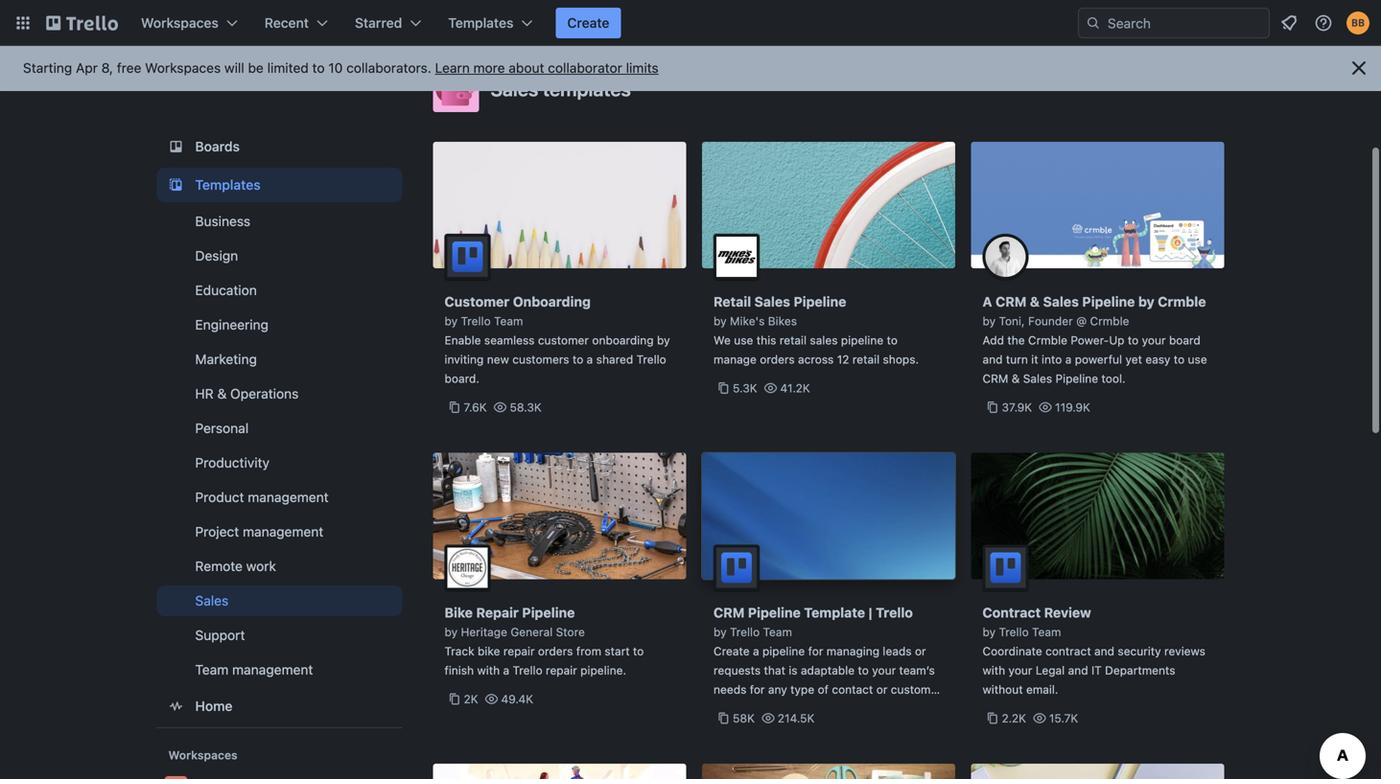 Task type: locate. For each thing, give the bounding box(es) containing it.
2 with from the left
[[983, 664, 1006, 678]]

2 horizontal spatial and
[[1095, 645, 1115, 659]]

create
[[567, 15, 610, 31], [714, 645, 750, 659]]

a right into
[[1066, 353, 1072, 366]]

0 vertical spatial pipeline
[[841, 334, 884, 347]]

0 vertical spatial orders
[[760, 353, 795, 366]]

retail down bikes
[[780, 334, 807, 347]]

boards
[[195, 139, 240, 154]]

0 vertical spatial trello team image
[[445, 234, 491, 280]]

0 vertical spatial use
[[734, 334, 753, 347]]

1 vertical spatial trello team image
[[714, 545, 760, 591]]

repair
[[503, 645, 535, 659], [546, 664, 577, 678]]

for
[[808, 645, 824, 659], [750, 684, 765, 697]]

trello team image
[[445, 234, 491, 280], [714, 545, 760, 591]]

1 horizontal spatial with
[[983, 664, 1006, 678]]

1 vertical spatial retail
[[853, 353, 880, 366]]

trello up the requests
[[730, 626, 760, 639]]

1 horizontal spatial pipeline
[[841, 334, 884, 347]]

a
[[587, 353, 593, 366], [1066, 353, 1072, 366], [753, 645, 759, 659], [503, 664, 510, 678]]

store
[[556, 626, 585, 639]]

pipeline down powerful
[[1056, 372, 1099, 386]]

1 horizontal spatial and
[[1068, 664, 1088, 678]]

by inside retail sales pipeline by mike's bikes we use this retail sales pipeline to manage orders across 12 retail shops.
[[714, 315, 727, 328]]

seamless
[[484, 334, 535, 347]]

legal
[[1036, 664, 1065, 678]]

2 vertical spatial crm
[[714, 605, 745, 621]]

by down contract
[[983, 626, 996, 639]]

1 horizontal spatial for
[[808, 645, 824, 659]]

to left shared
[[573, 353, 584, 366]]

crm up toni, at the top of the page
[[996, 294, 1027, 310]]

by up we
[[714, 315, 727, 328]]

1 horizontal spatial trello team image
[[714, 545, 760, 591]]

0 horizontal spatial retail
[[780, 334, 807, 347]]

2 vertical spatial crmble
[[1028, 334, 1068, 347]]

0 horizontal spatial and
[[983, 353, 1003, 366]]

with down bike
[[477, 664, 500, 678]]

to up shops.
[[887, 334, 898, 347]]

0 horizontal spatial orders
[[538, 645, 573, 659]]

pipeline inside crm pipeline template | trello by trello team create a pipeline for managing leads or requests that is adaptable to your team's needs for any type of contact or customer relationship management.
[[763, 645, 805, 659]]

trello up coordinate
[[999, 626, 1029, 639]]

workspaces up free
[[141, 15, 219, 31]]

2 horizontal spatial &
[[1030, 294, 1040, 310]]

sales down remote
[[195, 593, 229, 609]]

template board image
[[165, 174, 188, 197]]

learn
[[435, 60, 470, 76]]

crmble up up
[[1090, 315, 1130, 328]]

and left it
[[1068, 664, 1088, 678]]

team up seamless
[[494, 315, 523, 328]]

management.
[[780, 703, 854, 716]]

1 horizontal spatial use
[[1188, 353, 1208, 366]]

to down managing
[[858, 664, 869, 678]]

management down productivity link at bottom
[[248, 490, 329, 506]]

0 vertical spatial create
[[567, 15, 610, 31]]

repair down general
[[503, 645, 535, 659]]

create up the requests
[[714, 645, 750, 659]]

1 vertical spatial and
[[1095, 645, 1115, 659]]

repair
[[476, 605, 519, 621]]

managing
[[827, 645, 880, 659]]

hr & operations
[[195, 386, 299, 402]]

0 vertical spatial customer
[[538, 334, 589, 347]]

team inside contract review by trello team coordinate contract and security reviews with your legal and it departments without email.
[[1032, 626, 1061, 639]]

pipeline up general
[[522, 605, 575, 621]]

your down leads
[[872, 664, 896, 678]]

orders
[[760, 353, 795, 366], [538, 645, 573, 659]]

crmble down founder
[[1028, 334, 1068, 347]]

41.2k
[[780, 382, 810, 395]]

workspaces down workspaces popup button
[[145, 60, 221, 76]]

templates inside dropdown button
[[448, 15, 514, 31]]

any
[[768, 684, 787, 697]]

crmble up board
[[1158, 294, 1206, 310]]

adaptable
[[801, 664, 855, 678]]

marketing link
[[157, 344, 402, 375]]

0 horizontal spatial use
[[734, 334, 753, 347]]

design
[[195, 248, 238, 264]]

trello
[[461, 315, 491, 328], [637, 353, 667, 366], [876, 605, 913, 621], [730, 626, 760, 639], [999, 626, 1029, 639], [513, 664, 543, 678]]

trello right |
[[876, 605, 913, 621]]

0 vertical spatial workspaces
[[141, 15, 219, 31]]

a up the requests
[[753, 645, 759, 659]]

trello up 49.4k
[[513, 664, 543, 678]]

sales
[[810, 334, 838, 347]]

1 horizontal spatial crmble
[[1090, 315, 1130, 328]]

2 vertical spatial and
[[1068, 664, 1088, 678]]

pipeline
[[794, 294, 847, 310], [1083, 294, 1135, 310], [1056, 372, 1099, 386], [522, 605, 575, 621], [748, 605, 801, 621]]

easy
[[1146, 353, 1171, 366]]

pipeline inside retail sales pipeline by mike's bikes we use this retail sales pipeline to manage orders across 12 retail shops.
[[841, 334, 884, 347]]

trello team image for crm
[[714, 545, 760, 591]]

and
[[983, 353, 1003, 366], [1095, 645, 1115, 659], [1068, 664, 1088, 678]]

your down coordinate
[[1009, 664, 1033, 678]]

1 vertical spatial create
[[714, 645, 750, 659]]

by
[[1139, 294, 1155, 310], [445, 315, 458, 328], [714, 315, 727, 328], [983, 315, 996, 328], [657, 334, 670, 347], [445, 626, 458, 639], [714, 626, 727, 639], [983, 626, 996, 639]]

1 horizontal spatial customer
[[891, 684, 942, 697]]

a up 49.4k
[[503, 664, 510, 678]]

templates up business
[[195, 177, 261, 193]]

& down turn
[[1012, 372, 1020, 386]]

to left 10
[[312, 60, 325, 76]]

retail
[[780, 334, 807, 347], [853, 353, 880, 366]]

1 with from the left
[[477, 664, 500, 678]]

templates up more
[[448, 15, 514, 31]]

a left shared
[[587, 353, 593, 366]]

0 vertical spatial and
[[983, 353, 1003, 366]]

or up team's on the right bottom of the page
[[915, 645, 926, 659]]

0 horizontal spatial for
[[750, 684, 765, 697]]

management down product management link
[[243, 524, 324, 540]]

recent button
[[253, 8, 340, 38]]

type
[[791, 684, 815, 697]]

productivity
[[195, 455, 270, 471]]

trello team image
[[983, 545, 1029, 591]]

1 vertical spatial workspaces
[[145, 60, 221, 76]]

management down support link
[[232, 662, 313, 678]]

0 vertical spatial retail
[[780, 334, 807, 347]]

free
[[117, 60, 141, 76]]

team up that
[[763, 626, 792, 639]]

for left the any
[[750, 684, 765, 697]]

sales up bikes
[[755, 294, 790, 310]]

team's
[[899, 664, 935, 678]]

customer onboarding by trello team enable seamless customer onboarding by inviting new customers to a shared trello board.
[[445, 294, 670, 386]]

track
[[445, 645, 475, 659]]

it
[[1092, 664, 1102, 678]]

or right contact
[[877, 684, 888, 697]]

1 vertical spatial customer
[[891, 684, 942, 697]]

of
[[818, 684, 829, 697]]

departments
[[1105, 664, 1176, 678]]

1 vertical spatial pipeline
[[763, 645, 805, 659]]

1 horizontal spatial repair
[[546, 664, 577, 678]]

2 vertical spatial management
[[232, 662, 313, 678]]

sales inside retail sales pipeline by mike's bikes we use this retail sales pipeline to manage orders across 12 retail shops.
[[755, 294, 790, 310]]

product management
[[195, 490, 329, 506]]

up
[[1109, 334, 1125, 347]]

starred
[[355, 15, 402, 31]]

bike repair pipeline by heritage general store track bike repair orders from start to finish with a trello repair pipeline.
[[445, 605, 644, 678]]

0 horizontal spatial customer
[[538, 334, 589, 347]]

bob builder (bobbuilder40) image
[[1347, 12, 1370, 35]]

pipeline inside bike repair pipeline by heritage general store track bike repair orders from start to finish with a trello repair pipeline.
[[522, 605, 575, 621]]

1 horizontal spatial your
[[1009, 664, 1033, 678]]

1 vertical spatial for
[[750, 684, 765, 697]]

start
[[605, 645, 630, 659]]

limited
[[267, 60, 309, 76]]

create up the collaborator on the left top
[[567, 15, 610, 31]]

0 horizontal spatial templates
[[195, 177, 261, 193]]

onboarding
[[513, 294, 591, 310]]

1 vertical spatial templates
[[195, 177, 261, 193]]

be
[[248, 60, 264, 76]]

sales icon image
[[433, 66, 479, 112]]

1 vertical spatial orders
[[538, 645, 573, 659]]

2 horizontal spatial crmble
[[1158, 294, 1206, 310]]

1 horizontal spatial create
[[714, 645, 750, 659]]

orders down this
[[760, 353, 795, 366]]

hr & operations link
[[157, 379, 402, 410]]

for up adaptable
[[808, 645, 824, 659]]

will
[[224, 60, 244, 76]]

collaborators.
[[346, 60, 432, 76]]

trello down the onboarding
[[637, 353, 667, 366]]

contract
[[1046, 645, 1091, 659]]

pipeline up that
[[748, 605, 801, 621]]

pipeline.
[[581, 664, 627, 678]]

crm down turn
[[983, 372, 1009, 386]]

and down the 'add'
[[983, 353, 1003, 366]]

use inside a crm & sales pipeline by crmble by toni, founder @ crmble add the crmble power-up to your board and turn it into a powerful yet easy to use crm & sales pipeline tool.
[[1188, 353, 1208, 366]]

0 vertical spatial or
[[915, 645, 926, 659]]

pipeline up 12
[[841, 334, 884, 347]]

to inside crm pipeline template | trello by trello team create a pipeline for managing leads or requests that is adaptable to your team's needs for any type of contact or customer relationship management.
[[858, 664, 869, 678]]

1 vertical spatial use
[[1188, 353, 1208, 366]]

repair down the from
[[546, 664, 577, 678]]

0 horizontal spatial &
[[217, 386, 227, 402]]

a inside a crm & sales pipeline by crmble by toni, founder @ crmble add the crmble power-up to your board and turn it into a powerful yet easy to use crm & sales pipeline tool.
[[1066, 353, 1072, 366]]

engineering link
[[157, 310, 402, 341]]

to right start
[[633, 645, 644, 659]]

sales link
[[157, 586, 402, 617]]

your inside crm pipeline template | trello by trello team create a pipeline for managing leads or requests that is adaptable to your team's needs for any type of contact or customer relationship management.
[[872, 664, 896, 678]]

with up without at the right of the page
[[983, 664, 1006, 678]]

limits
[[626, 60, 659, 76]]

toni,
[[999, 315, 1025, 328]]

support
[[195, 628, 245, 644]]

your up easy
[[1142, 334, 1166, 347]]

management
[[248, 490, 329, 506], [243, 524, 324, 540], [232, 662, 313, 678]]

& right hr
[[217, 386, 227, 402]]

0 horizontal spatial trello team image
[[445, 234, 491, 280]]

orders down store at the bottom of page
[[538, 645, 573, 659]]

crm up the requests
[[714, 605, 745, 621]]

0 vertical spatial crmble
[[1158, 294, 1206, 310]]

customer up the customers
[[538, 334, 589, 347]]

retail right 12
[[853, 353, 880, 366]]

1 vertical spatial repair
[[546, 664, 577, 678]]

15.7k
[[1049, 712, 1079, 726]]

0 vertical spatial repair
[[503, 645, 535, 659]]

your inside contract review by trello team coordinate contract and security reviews with your legal and it departments without email.
[[1009, 664, 1033, 678]]

needs
[[714, 684, 747, 697]]

use
[[734, 334, 753, 347], [1188, 353, 1208, 366]]

create inside button
[[567, 15, 610, 31]]

workspaces button
[[130, 8, 249, 38]]

0 vertical spatial crm
[[996, 294, 1027, 310]]

use down mike's
[[734, 334, 753, 347]]

1 vertical spatial crmble
[[1090, 315, 1130, 328]]

214.5k
[[778, 712, 815, 726]]

0 horizontal spatial or
[[877, 684, 888, 697]]

0 horizontal spatial with
[[477, 664, 500, 678]]

board image
[[165, 135, 188, 158]]

2 horizontal spatial your
[[1142, 334, 1166, 347]]

customer
[[538, 334, 589, 347], [891, 684, 942, 697]]

template
[[804, 605, 865, 621]]

1 horizontal spatial retail
[[853, 353, 880, 366]]

project
[[195, 524, 239, 540]]

10
[[328, 60, 343, 76]]

management for product management
[[248, 490, 329, 506]]

0 horizontal spatial create
[[567, 15, 610, 31]]

education link
[[157, 275, 402, 306]]

0 horizontal spatial your
[[872, 664, 896, 678]]

create button
[[556, 8, 621, 38]]

0 vertical spatial management
[[248, 490, 329, 506]]

0 horizontal spatial pipeline
[[763, 645, 805, 659]]

& up founder
[[1030, 294, 1040, 310]]

pipeline up sales
[[794, 294, 847, 310]]

crm
[[996, 294, 1027, 310], [983, 372, 1009, 386], [714, 605, 745, 621]]

1 horizontal spatial orders
[[760, 353, 795, 366]]

pipeline inside crm pipeline template | trello by trello team create a pipeline for managing leads or requests that is adaptable to your team's needs for any type of contact or customer relationship management.
[[748, 605, 801, 621]]

by down 'bike'
[[445, 626, 458, 639]]

workspaces down home
[[168, 749, 238, 763]]

use down board
[[1188, 353, 1208, 366]]

trello team image for customer
[[445, 234, 491, 280]]

sales templates
[[491, 78, 631, 100]]

to right up
[[1128, 334, 1139, 347]]

team down review
[[1032, 626, 1061, 639]]

team inside crm pipeline template | trello by trello team create a pipeline for managing leads or requests that is adaptable to your team's needs for any type of contact or customer relationship management.
[[763, 626, 792, 639]]

customer inside crm pipeline template | trello by trello team create a pipeline for managing leads or requests that is adaptable to your team's needs for any type of contact or customer relationship management.
[[891, 684, 942, 697]]

1 horizontal spatial templates
[[448, 15, 514, 31]]

templates
[[448, 15, 514, 31], [195, 177, 261, 193]]

primary element
[[0, 0, 1381, 46]]

0 vertical spatial templates
[[448, 15, 514, 31]]

to down board
[[1174, 353, 1185, 366]]

and up it
[[1095, 645, 1115, 659]]

customer
[[445, 294, 510, 310]]

2k
[[464, 693, 478, 707]]

customer down team's on the right bottom of the page
[[891, 684, 942, 697]]

crm inside crm pipeline template | trello by trello team create a pipeline for managing leads or requests that is adaptable to your team's needs for any type of contact or customer relationship management.
[[714, 605, 745, 621]]

management for team management
[[232, 662, 313, 678]]

with
[[477, 664, 500, 678], [983, 664, 1006, 678]]

by up the requests
[[714, 626, 727, 639]]

by inside contract review by trello team coordinate contract and security reviews with your legal and it departments without email.
[[983, 626, 996, 639]]

1 vertical spatial management
[[243, 524, 324, 540]]

0 vertical spatial for
[[808, 645, 824, 659]]

remote
[[195, 559, 243, 575]]

by right the onboarding
[[657, 334, 670, 347]]

1 horizontal spatial or
[[915, 645, 926, 659]]

pipeline up that
[[763, 645, 805, 659]]



Task type: vqa. For each thing, say whether or not it's contained in the screenshot.


Task type: describe. For each thing, give the bounding box(es) containing it.
review
[[1044, 605, 1092, 621]]

this
[[757, 334, 777, 347]]

that
[[764, 664, 786, 678]]

0 horizontal spatial crmble
[[1028, 334, 1068, 347]]

create inside crm pipeline template | trello by trello team create a pipeline for managing leads or requests that is adaptable to your team's needs for any type of contact or customer relationship management.
[[714, 645, 750, 659]]

with inside bike repair pipeline by heritage general store track bike repair orders from start to finish with a trello repair pipeline.
[[477, 664, 500, 678]]

starting apr 8, free workspaces will be limited to 10 collaborators. learn more about collaborator limits
[[23, 60, 659, 76]]

a crm & sales pipeline by crmble by toni, founder @ crmble add the crmble power-up to your board and turn it into a powerful yet easy to use crm & sales pipeline tool.
[[983, 294, 1208, 386]]

reviews
[[1165, 645, 1206, 659]]

founder
[[1028, 315, 1073, 328]]

product management link
[[157, 483, 402, 513]]

team inside customer onboarding by trello team enable seamless customer onboarding by inviting new customers to a shared trello board.
[[494, 315, 523, 328]]

to inside retail sales pipeline by mike's bikes we use this retail sales pipeline to manage orders across 12 retail shops.
[[887, 334, 898, 347]]

contact
[[832, 684, 873, 697]]

trello inside contract review by trello team coordinate contract and security reviews with your legal and it departments without email.
[[999, 626, 1029, 639]]

1 vertical spatial crm
[[983, 372, 1009, 386]]

to inside bike repair pipeline by heritage general store track bike repair orders from start to finish with a trello repair pipeline.
[[633, 645, 644, 659]]

a inside bike repair pipeline by heritage general store track bike repair orders from start to finish with a trello repair pipeline.
[[503, 664, 510, 678]]

0 notifications image
[[1278, 12, 1301, 35]]

templates button
[[437, 8, 544, 38]]

education
[[195, 283, 257, 298]]

management for project management
[[243, 524, 324, 540]]

mike's
[[730, 315, 765, 328]]

by up easy
[[1139, 294, 1155, 310]]

business link
[[157, 206, 402, 237]]

remote work
[[195, 559, 276, 575]]

is
[[789, 664, 798, 678]]

design link
[[157, 241, 402, 271]]

a inside customer onboarding by trello team enable seamless customer onboarding by inviting new customers to a shared trello board.
[[587, 353, 593, 366]]

remote work link
[[157, 552, 402, 582]]

open information menu image
[[1314, 13, 1334, 33]]

enable
[[445, 334, 481, 347]]

1 vertical spatial or
[[877, 684, 888, 697]]

team management
[[195, 662, 313, 678]]

0 horizontal spatial repair
[[503, 645, 535, 659]]

trello down the customer
[[461, 315, 491, 328]]

& inside "link"
[[217, 386, 227, 402]]

with inside contract review by trello team coordinate contract and security reviews with your legal and it departments without email.
[[983, 664, 1006, 678]]

sales down about
[[491, 78, 538, 100]]

37.9k
[[1002, 401, 1032, 414]]

1 horizontal spatial &
[[1012, 372, 1020, 386]]

workspaces inside workspaces popup button
[[141, 15, 219, 31]]

2.2k
[[1002, 712, 1027, 726]]

board
[[1169, 334, 1201, 347]]

more
[[474, 60, 505, 76]]

58.3k
[[510, 401, 542, 414]]

to inside customer onboarding by trello team enable seamless customer onboarding by inviting new customers to a shared trello board.
[[573, 353, 584, 366]]

board.
[[445, 372, 480, 386]]

5.3k
[[733, 382, 758, 395]]

onboarding
[[592, 334, 654, 347]]

finish
[[445, 664, 474, 678]]

manage
[[714, 353, 757, 366]]

security
[[1118, 645, 1161, 659]]

use inside retail sales pipeline by mike's bikes we use this retail sales pipeline to manage orders across 12 retail shops.
[[734, 334, 753, 347]]

home
[[195, 699, 233, 715]]

bikes
[[768, 315, 797, 328]]

@
[[1076, 315, 1087, 328]]

bike
[[478, 645, 500, 659]]

requests
[[714, 664, 761, 678]]

trello inside bike repair pipeline by heritage general store track bike repair orders from start to finish with a trello repair pipeline.
[[513, 664, 543, 678]]

orders inside retail sales pipeline by mike's bikes we use this retail sales pipeline to manage orders across 12 retail shops.
[[760, 353, 795, 366]]

team management link
[[157, 655, 402, 686]]

general
[[511, 626, 553, 639]]

home image
[[165, 696, 188, 719]]

work
[[246, 559, 276, 575]]

orders inside bike repair pipeline by heritage general store track bike repair orders from start to finish with a trello repair pipeline.
[[538, 645, 573, 659]]

templates
[[543, 78, 631, 100]]

12
[[837, 353, 850, 366]]

powerful
[[1075, 353, 1123, 366]]

search image
[[1086, 15, 1101, 31]]

a inside crm pipeline template | trello by trello team create a pipeline for managing leads or requests that is adaptable to your team's needs for any type of contact or customer relationship management.
[[753, 645, 759, 659]]

sales up founder
[[1043, 294, 1079, 310]]

7.6k
[[464, 401, 487, 414]]

home link
[[157, 690, 402, 724]]

operations
[[230, 386, 299, 402]]

your inside a crm & sales pipeline by crmble by toni, founder @ crmble add the crmble power-up to your board and turn it into a powerful yet easy to use crm & sales pipeline tool.
[[1142, 334, 1166, 347]]

and inside a crm & sales pipeline by crmble by toni, founder @ crmble add the crmble power-up to your board and turn it into a powerful yet easy to use crm & sales pipeline tool.
[[983, 353, 1003, 366]]

project management
[[195, 524, 324, 540]]

pipeline up '@'
[[1083, 294, 1135, 310]]

relationship
[[714, 703, 777, 716]]

by down a
[[983, 315, 996, 328]]

pipeline inside retail sales pipeline by mike's bikes we use this retail sales pipeline to manage orders across 12 retail shops.
[[794, 294, 847, 310]]

hr
[[195, 386, 214, 402]]

marketing
[[195, 352, 257, 367]]

58k
[[733, 712, 755, 726]]

|
[[869, 605, 873, 621]]

mike's bikes image
[[714, 234, 760, 280]]

Search field
[[1101, 9, 1269, 37]]

team down support
[[195, 662, 229, 678]]

email.
[[1027, 684, 1059, 697]]

productivity link
[[157, 448, 402, 479]]

heritage general store image
[[445, 545, 491, 591]]

support link
[[157, 621, 402, 651]]

by inside crm pipeline template | trello by trello team create a pipeline for managing leads or requests that is adaptable to your team's needs for any type of contact or customer relationship management.
[[714, 626, 727, 639]]

2 vertical spatial workspaces
[[168, 749, 238, 763]]

project management link
[[157, 517, 402, 548]]

collaborator
[[548, 60, 623, 76]]

tool.
[[1102, 372, 1126, 386]]

the
[[1008, 334, 1025, 347]]

49.4k
[[501, 693, 534, 707]]

retail sales pipeline by mike's bikes we use this retail sales pipeline to manage orders across 12 retail shops.
[[714, 294, 919, 366]]

by up enable
[[445, 315, 458, 328]]

customer inside customer onboarding by trello team enable seamless customer onboarding by inviting new customers to a shared trello board.
[[538, 334, 589, 347]]

we
[[714, 334, 731, 347]]

new
[[487, 353, 509, 366]]

from
[[576, 645, 602, 659]]

turn
[[1006, 353, 1028, 366]]

sales down it
[[1023, 372, 1053, 386]]

coordinate
[[983, 645, 1043, 659]]

toni, founder @ crmble image
[[983, 234, 1029, 280]]

without
[[983, 684, 1023, 697]]

business
[[195, 213, 251, 229]]

by inside bike repair pipeline by heritage general store track bike repair orders from start to finish with a trello repair pipeline.
[[445, 626, 458, 639]]

templates link
[[157, 168, 402, 202]]

119.9k
[[1055, 401, 1091, 414]]

back to home image
[[46, 8, 118, 38]]

recent
[[265, 15, 309, 31]]

across
[[798, 353, 834, 366]]

contract
[[983, 605, 1041, 621]]



